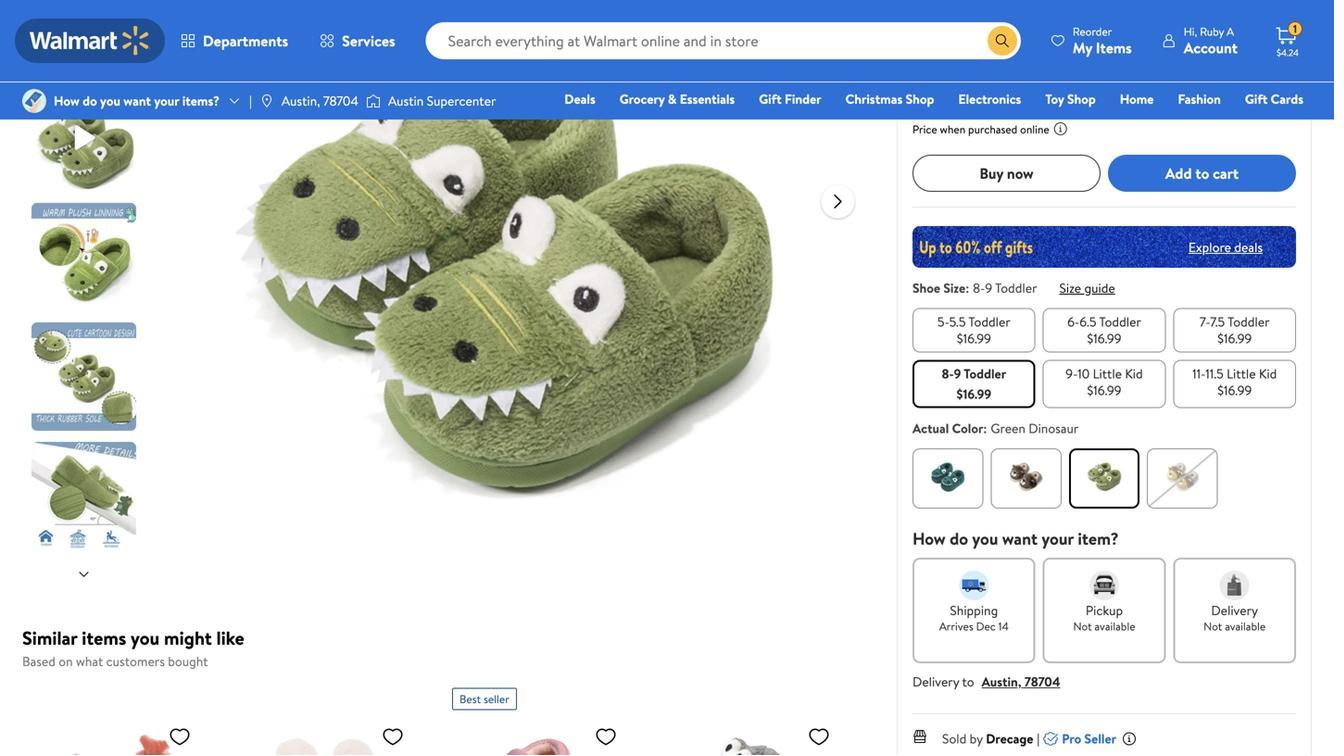 Task type: describe. For each thing, give the bounding box(es) containing it.
ruby
[[1201, 24, 1225, 39]]

supercenter
[[427, 92, 496, 110]]

$16.99 inside 8-9 toddler $16.99
[[957, 385, 992, 403]]

essentials
[[680, 90, 735, 108]]

reviews
[[1007, 48, 1043, 64]]

best seller
[[460, 692, 510, 707]]

(5.0)
[[972, 48, 994, 64]]

next image image
[[76, 567, 91, 582]]

available for pickup
[[1095, 619, 1136, 635]]

austin, 78704 button
[[982, 673, 1061, 691]]

gift for cards
[[1246, 90, 1268, 108]]

shop for toy shop
[[1068, 90, 1096, 108]]

view video image
[[831, 8, 853, 31]]

next media item image
[[827, 191, 850, 213]]

delivery to austin, 78704
[[913, 673, 1061, 691]]

intent image for pickup image
[[1090, 571, 1120, 601]]

similar
[[22, 625, 77, 651]]

on
[[59, 653, 73, 671]]

shipping
[[951, 602, 999, 620]]

seller
[[484, 692, 510, 707]]

available for delivery
[[1226, 619, 1267, 635]]

7.5
[[1211, 313, 1226, 331]]

one debit link
[[1154, 115, 1233, 135]]

1 vertical spatial austin,
[[982, 673, 1022, 691]]

registry
[[1091, 116, 1138, 134]]

you for how do you want your items?
[[100, 92, 120, 110]]

1 vertical spatial 78704
[[1025, 673, 1061, 691]]

my
[[1073, 38, 1093, 58]]

gift for finder
[[759, 90, 782, 108]]

add
[[1166, 163, 1193, 183]]

deals link
[[557, 89, 604, 109]]

actual
[[913, 419, 950, 438]]

5-
[[938, 313, 950, 331]]

one
[[1162, 116, 1190, 134]]

seller
[[1085, 730, 1117, 748]]

8- inside 8-9 toddler $16.99
[[942, 365, 955, 383]]

delivery for to
[[913, 673, 960, 691]]

1 size from the left
[[944, 279, 966, 297]]

your for item?
[[1042, 527, 1074, 551]]

cards
[[1272, 90, 1304, 108]]

drecage toddler boys girls cute shark slippers kids non-slip fuzzy house bedroom slippers image
[[26, 718, 198, 756]]

toddler up 5-5.5 toddler $16.99
[[996, 279, 1038, 297]]

buy now
[[980, 163, 1034, 183]]

price when purchased online
[[913, 121, 1050, 137]]

5-5.5 toddler $16.99
[[938, 313, 1011, 348]]

similar items you might like based on what customers bought
[[22, 625, 245, 671]]

might
[[164, 625, 212, 651]]

christmas shop link
[[838, 89, 943, 109]]

size guide
[[1060, 279, 1116, 297]]

toddler for 6-6.5 toddler
[[1100, 313, 1142, 331]]

how for how do you want your items?
[[54, 92, 80, 110]]

bought
[[168, 653, 208, 671]]

actual color : green dinosaur
[[913, 419, 1079, 438]]

6-6.5 toddler $16.99
[[1068, 313, 1142, 348]]

$16.99 inside the 7-7.5 toddler $16.99
[[1218, 330, 1253, 348]]

7-
[[1200, 313, 1211, 331]]

akiihool slippers kids toddler kids slippers cute shoes little kids house slippers warm cute home slipper (grey,7) image
[[666, 718, 838, 756]]

reorder my items
[[1073, 24, 1133, 58]]

drecage toddler boys cute dinosaur slippers kids slip-on soft warm fuzzy house indoor shoes - image 5 of 7 image
[[32, 442, 140, 551]]

toy shop link
[[1038, 89, 1105, 109]]

gift finder
[[759, 90, 822, 108]]

drecage toddler boys cute dinosaur slippers kids slip-on soft warm fuzzy house indoor shoes - image 3 of 7 image
[[32, 203, 140, 311]]

delivery not available
[[1204, 602, 1267, 635]]

shop for christmas shop
[[906, 90, 935, 108]]

add to favorites list, youth girls disney princess casual scuff slipper, sizes 13/1-6 image
[[382, 725, 404, 749]]

pro seller
[[1063, 730, 1117, 748]]

0 vertical spatial 78704
[[323, 92, 359, 110]]

&
[[668, 90, 677, 108]]

buy now button
[[913, 155, 1101, 192]]

intent image for shipping image
[[960, 571, 989, 601]]

fashion link
[[1170, 89, 1230, 109]]

toddler for 5-5.5 toddler
[[969, 313, 1011, 331]]

austin
[[388, 92, 424, 110]]

actual color list
[[909, 445, 1301, 513]]

9-10 little kid $16.99
[[1066, 365, 1144, 400]]

want for items?
[[124, 92, 151, 110]]

add to favorites list, akiihool slippers kids toddler kids slippers cute shoes little kids house slippers warm cute home slipper (grey,7) image
[[808, 725, 831, 749]]

arrives
[[940, 619, 974, 635]]

little for 11.5
[[1228, 365, 1257, 383]]

$16.99 up when
[[913, 80, 983, 116]]

deals
[[1235, 238, 1264, 256]]

sold by drecage
[[943, 730, 1034, 748]]

pickup
[[1086, 602, 1124, 620]]

based
[[22, 653, 56, 671]]

toy
[[1046, 90, 1065, 108]]

add to cart
[[1166, 163, 1240, 183]]

 image for austin, 78704
[[259, 94, 274, 108]]

kid for 9-10 little kid $16.99
[[1126, 365, 1144, 383]]

finder
[[785, 90, 822, 108]]

product group
[[452, 681, 625, 756]]

0 horizontal spatial |
[[249, 92, 252, 110]]

do for how do you want your items?
[[83, 92, 97, 110]]

home link
[[1112, 89, 1163, 109]]

(5.0) 2 reviews
[[972, 48, 1043, 64]]

$16.99 inside 5-5.5 toddler $16.99
[[957, 330, 992, 348]]

pro
[[1063, 730, 1082, 748]]

grocery & essentials
[[620, 90, 735, 108]]

delivery for not
[[1212, 602, 1259, 620]]

electronics
[[959, 90, 1022, 108]]

11-
[[1193, 365, 1206, 383]]

1 horizontal spatial 9
[[986, 279, 993, 297]]

fashion
[[1179, 90, 1222, 108]]

shipping arrives dec 14
[[940, 602, 1009, 635]]

youth girls disney princess casual scuff slipper, sizes 13/1-6 image
[[239, 718, 412, 756]]

explore
[[1189, 238, 1232, 256]]

your for items?
[[154, 92, 179, 110]]

drecage toddler boys cute dinosaur slippers kids slip-on soft warm fuzzy house indoor shoes image
[[214, 0, 807, 511]]

legal information image
[[1054, 121, 1069, 136]]

austin supercenter
[[388, 92, 496, 110]]

to for add
[[1196, 163, 1210, 183]]

items
[[82, 625, 126, 651]]

shoe
[[913, 279, 941, 297]]

grocery & essentials link
[[612, 89, 744, 109]]



Task type: vqa. For each thing, say whether or not it's contained in the screenshot.
11.5 the Little
yes



Task type: locate. For each thing, give the bounding box(es) containing it.
1 shop from the left
[[906, 90, 935, 108]]

austin, 78704
[[282, 92, 359, 110]]

1 horizontal spatial gift
[[1246, 90, 1268, 108]]

$16.99 inside 6-6.5 toddler $16.99
[[1088, 330, 1122, 348]]

do
[[83, 92, 97, 110], [950, 527, 969, 551]]

1 horizontal spatial want
[[1003, 527, 1038, 551]]

: for color
[[984, 419, 988, 438]]

0 vertical spatial 8-
[[974, 279, 986, 297]]

1 horizontal spatial kid
[[1260, 365, 1278, 383]]

do for how do you want your item?
[[950, 527, 969, 551]]

: for size
[[966, 279, 970, 297]]

toddler right 7.5
[[1228, 313, 1271, 331]]

when
[[941, 121, 966, 137]]

gift left finder
[[759, 90, 782, 108]]

2 available from the left
[[1226, 619, 1267, 635]]

1 available from the left
[[1095, 619, 1136, 635]]

delivery inside delivery not available
[[1212, 602, 1259, 620]]

1 vertical spatial :
[[984, 419, 988, 438]]

0 horizontal spatial shop
[[906, 90, 935, 108]]

9 inside 8-9 toddler $16.99
[[954, 365, 962, 383]]

0 horizontal spatial delivery
[[913, 673, 960, 691]]

2 shop from the left
[[1068, 90, 1096, 108]]

you for how do you want your item?
[[973, 527, 999, 551]]

 image for how do you want your items?
[[22, 89, 46, 113]]

not for delivery
[[1204, 619, 1223, 635]]

want
[[124, 92, 151, 110], [1003, 527, 1038, 551]]

1 vertical spatial 9
[[954, 365, 962, 383]]

to left the austin, 78704 button
[[963, 673, 975, 691]]

kid right 11.5
[[1260, 365, 1278, 383]]

home
[[1121, 90, 1155, 108]]

how do you want your items?
[[54, 92, 220, 110]]

drecage toddler boys cute dinosaur slippers kids slip-on soft warm fuzzy house indoor shoes - image 2 of 7 image
[[32, 83, 140, 192]]

2 little from the left
[[1228, 365, 1257, 383]]

9-
[[1066, 365, 1078, 383]]

0 horizontal spatial gift
[[759, 90, 782, 108]]

up to sixty percent off deals. shop now. image
[[913, 226, 1297, 268]]

kid for 11-11.5 little kid $16.99
[[1260, 365, 1278, 383]]

explore deals link
[[1182, 231, 1271, 264]]

$16.99 right 11-
[[1218, 381, 1253, 400]]

0 horizontal spatial size
[[944, 279, 966, 297]]

0 vertical spatial your
[[154, 92, 179, 110]]

0 vertical spatial 9
[[986, 279, 993, 297]]

explore deals
[[1189, 238, 1264, 256]]

2
[[998, 48, 1004, 64]]

size left "guide" at top
[[1060, 279, 1082, 297]]

how up "shipping arrives dec 14"
[[913, 527, 946, 551]]

1 vertical spatial want
[[1003, 527, 1038, 551]]

6.5
[[1080, 313, 1097, 331]]

search icon image
[[995, 33, 1010, 48]]

$4.24
[[1277, 46, 1300, 59]]

$16.99 right 9- at right
[[1088, 381, 1122, 400]]

0 horizontal spatial your
[[154, 92, 179, 110]]

want left items? on the top of the page
[[124, 92, 151, 110]]

14
[[999, 619, 1009, 635]]

 image
[[366, 92, 381, 110]]

price
[[913, 121, 938, 137]]

: left the green
[[984, 419, 988, 438]]

1 vertical spatial delivery
[[913, 673, 960, 691]]

0 horizontal spatial how
[[54, 92, 80, 110]]

toddler inside 5-5.5 toddler $16.99
[[969, 313, 1011, 331]]

5.5
[[950, 313, 966, 331]]

how do you want your item?
[[913, 527, 1120, 551]]

1 horizontal spatial 78704
[[1025, 673, 1061, 691]]

0 horizontal spatial available
[[1095, 619, 1136, 635]]

toddler right 5.5
[[969, 313, 1011, 331]]

do up intent image for shipping
[[950, 527, 969, 551]]

0 vertical spatial want
[[124, 92, 151, 110]]

how
[[54, 92, 80, 110], [913, 527, 946, 551]]

gift
[[759, 90, 782, 108], [1246, 90, 1268, 108]]

you inside the similar items you might like based on what customers bought
[[131, 625, 160, 651]]

you up the customers
[[131, 625, 160, 651]]

electronics link
[[951, 89, 1030, 109]]

0 horizontal spatial austin,
[[282, 92, 320, 110]]

11.5
[[1206, 365, 1224, 383]]

1 vertical spatial you
[[973, 527, 999, 551]]

1 horizontal spatial shop
[[1068, 90, 1096, 108]]

0 horizontal spatial want
[[124, 92, 151, 110]]

size
[[944, 279, 966, 297], [1060, 279, 1082, 297]]

shop up price
[[906, 90, 935, 108]]

1 gift from the left
[[759, 90, 782, 108]]

$16.99 up the color
[[957, 385, 992, 403]]

a
[[1228, 24, 1235, 39]]

toddler inside 6-6.5 toddler $16.99
[[1100, 313, 1142, 331]]

want left item?
[[1003, 527, 1038, 551]]

shoe size : 8-9 toddler
[[913, 279, 1038, 297]]

kid right 10
[[1126, 365, 1144, 383]]

intent image for delivery image
[[1221, 571, 1250, 601]]

austin,
[[282, 92, 320, 110], [982, 673, 1022, 691]]

to for delivery
[[963, 673, 975, 691]]

toddler inside 8-9 toddler $16.99
[[964, 365, 1007, 383]]

want for item?
[[1003, 527, 1038, 551]]

purchased
[[969, 121, 1018, 137]]

to left 'cart'
[[1196, 163, 1210, 183]]

1 horizontal spatial delivery
[[1212, 602, 1259, 620]]

1 horizontal spatial how
[[913, 527, 946, 551]]

1 not from the left
[[1074, 619, 1093, 635]]

not for pickup
[[1074, 619, 1093, 635]]

1 vertical spatial |
[[1038, 730, 1040, 748]]

pro seller info image
[[1123, 732, 1138, 747]]

buy
[[980, 163, 1004, 183]]

1 horizontal spatial :
[[984, 419, 988, 438]]

little
[[1094, 365, 1123, 383], [1228, 365, 1257, 383]]

| right drecage at the right bottom
[[1038, 730, 1040, 748]]

drecage toddler boys cute dinosaur slippers kids slip-on soft warm fuzzy house indoor shoes - image 4 of 7 image
[[32, 323, 140, 431]]

1 little from the left
[[1094, 365, 1123, 383]]

size guide button
[[1060, 279, 1116, 297]]

: up 5.5
[[966, 279, 970, 297]]

little right 10
[[1094, 365, 1123, 383]]

1 vertical spatial how
[[913, 527, 946, 551]]

your left item?
[[1042, 527, 1074, 551]]

78704 up drecage at the right bottom
[[1025, 673, 1061, 691]]

0 horizontal spatial 78704
[[323, 92, 359, 110]]

little inside the 9-10 little kid $16.99
[[1094, 365, 1123, 383]]

austin, down 14
[[982, 673, 1022, 691]]

$16.99
[[913, 80, 983, 116], [957, 330, 992, 348], [1088, 330, 1122, 348], [1218, 330, 1253, 348], [1088, 381, 1122, 400], [1218, 381, 1253, 400], [957, 385, 992, 403]]

8-9 toddler $16.99
[[942, 365, 1007, 403]]

registry link
[[1083, 115, 1147, 135]]

little right 11.5
[[1228, 365, 1257, 383]]

toy shop
[[1046, 90, 1096, 108]]

1 vertical spatial 8-
[[942, 365, 955, 383]]

account
[[1185, 38, 1239, 58]]

1 horizontal spatial austin,
[[982, 673, 1022, 691]]

hi, ruby a account
[[1185, 24, 1239, 58]]

you up intent image for shipping
[[973, 527, 999, 551]]

$16.99 inside "11-11.5 little kid $16.99"
[[1218, 381, 1253, 400]]

toddler for 7-7.5 toddler
[[1228, 313, 1271, 331]]

 image left austin, 78704
[[259, 94, 274, 108]]

0 vertical spatial to
[[1196, 163, 1210, 183]]

your
[[154, 92, 179, 110], [1042, 527, 1074, 551]]

hi,
[[1185, 24, 1198, 39]]

Walmart Site-Wide search field
[[426, 22, 1021, 59]]

0 vertical spatial do
[[83, 92, 97, 110]]

your left items? on the top of the page
[[154, 92, 179, 110]]

0 horizontal spatial not
[[1074, 619, 1093, 635]]

pickup not available
[[1074, 602, 1136, 635]]

delivery
[[1212, 602, 1259, 620], [913, 673, 960, 691]]

not down intent image for pickup
[[1074, 619, 1093, 635]]

deals
[[565, 90, 596, 108]]

0 horizontal spatial you
[[100, 92, 120, 110]]

10
[[1078, 365, 1090, 383]]

christmas shop
[[846, 90, 935, 108]]

drecage toddler boys cute dinosaur slippers kids slip-on soft warm fuzzy house indoor shoes - image 1 of 7 image
[[32, 0, 140, 72]]

not down intent image for delivery
[[1204, 619, 1223, 635]]

0 horizontal spatial little
[[1094, 365, 1123, 383]]

78704
[[323, 92, 359, 110], [1025, 673, 1061, 691]]

you for similar items you might like based on what customers bought
[[131, 625, 160, 651]]

0 horizontal spatial  image
[[22, 89, 46, 113]]

suystex toddler girls boys winter warm slippers plush aline cute cartoon-design bedroom house indoor shoes image
[[452, 718, 625, 756]]

0 horizontal spatial 9
[[954, 365, 962, 383]]

little for 10
[[1094, 365, 1123, 383]]

how down the walmart image
[[54, 92, 80, 110]]

2 reviews link
[[994, 48, 1043, 64]]

delivery down intent image for delivery
[[1212, 602, 1259, 620]]

0 vertical spatial how
[[54, 92, 80, 110]]

kid inside the 9-10 little kid $16.99
[[1126, 365, 1144, 383]]

sold
[[943, 730, 967, 748]]

toddler
[[996, 279, 1038, 297], [969, 313, 1011, 331], [1100, 313, 1142, 331], [1228, 313, 1271, 331], [964, 365, 1007, 383]]

2 kid from the left
[[1260, 365, 1278, 383]]

do down the walmart image
[[83, 92, 97, 110]]

8-
[[974, 279, 986, 297], [942, 365, 955, 383]]

not inside pickup not available
[[1074, 619, 1093, 635]]

gift inside gift cards registry
[[1246, 90, 1268, 108]]

toddler for 8-9 toddler
[[964, 365, 1007, 383]]

0 horizontal spatial kid
[[1126, 365, 1144, 383]]

$16.99 right 5-
[[957, 330, 992, 348]]

1 horizontal spatial to
[[1196, 163, 1210, 183]]

1 horizontal spatial  image
[[259, 94, 274, 108]]

to
[[1196, 163, 1210, 183], [963, 673, 975, 691]]

9 up 5-5.5 toddler $16.99
[[986, 279, 993, 297]]

1 horizontal spatial 8-
[[974, 279, 986, 297]]

guide
[[1085, 279, 1116, 297]]

austin, down departments
[[282, 92, 320, 110]]

1 vertical spatial do
[[950, 527, 969, 551]]

available inside pickup not available
[[1095, 619, 1136, 635]]

walmart image
[[30, 26, 150, 56]]

little inside "11-11.5 little kid $16.99"
[[1228, 365, 1257, 383]]

2 gift from the left
[[1246, 90, 1268, 108]]

now
[[1008, 163, 1034, 183]]

color
[[953, 419, 984, 438]]

dec
[[977, 619, 996, 635]]

shop right toy
[[1068, 90, 1096, 108]]

items?
[[182, 92, 220, 110]]

2 not from the left
[[1204, 619, 1223, 635]]

Search search field
[[426, 22, 1021, 59]]

2 vertical spatial you
[[131, 625, 160, 651]]

1 horizontal spatial your
[[1042, 527, 1074, 551]]

8- up 5-5.5 toddler $16.99
[[974, 279, 986, 297]]

| right items? on the top of the page
[[249, 92, 252, 110]]

shop
[[906, 90, 935, 108], [1068, 90, 1096, 108]]

1 horizontal spatial size
[[1060, 279, 1082, 297]]

0 horizontal spatial do
[[83, 92, 97, 110]]

customers
[[106, 653, 165, 671]]

toddler right 6.5
[[1100, 313, 1142, 331]]

$16.99 right 7-
[[1218, 330, 1253, 348]]

you down the walmart image
[[100, 92, 120, 110]]

green
[[991, 419, 1026, 438]]

available down intent image for delivery
[[1226, 619, 1267, 635]]

1 vertical spatial your
[[1042, 527, 1074, 551]]

how for how do you want your item?
[[913, 527, 946, 551]]

to inside button
[[1196, 163, 1210, 183]]

toddler inside the 7-7.5 toddler $16.99
[[1228, 313, 1271, 331]]

1 horizontal spatial do
[[950, 527, 969, 551]]

$16.99 right 6-
[[1088, 330, 1122, 348]]

by
[[970, 730, 983, 748]]

gift left cards
[[1246, 90, 1268, 108]]

size right "shoe"
[[944, 279, 966, 297]]

cart
[[1214, 163, 1240, 183]]

0 vertical spatial austin,
[[282, 92, 320, 110]]

add to favorites list, drecage toddler boys girls cute shark slippers kids non-slip fuzzy house bedroom slippers image
[[169, 725, 191, 749]]

 image down the walmart image
[[22, 89, 46, 113]]

1 horizontal spatial you
[[131, 625, 160, 651]]

0 vertical spatial delivery
[[1212, 602, 1259, 620]]

toddler down 5-5.5 toddler $16.99
[[964, 365, 1007, 383]]

available inside delivery not available
[[1226, 619, 1267, 635]]

items
[[1097, 38, 1133, 58]]

0 vertical spatial |
[[249, 92, 252, 110]]

1 kid from the left
[[1126, 365, 1144, 383]]

9
[[986, 279, 993, 297], [954, 365, 962, 383]]

0 vertical spatial :
[[966, 279, 970, 297]]

kid inside "11-11.5 little kid $16.99"
[[1260, 365, 1278, 383]]

|
[[249, 92, 252, 110], [1038, 730, 1040, 748]]

1 vertical spatial to
[[963, 673, 975, 691]]

not inside delivery not available
[[1204, 619, 1223, 635]]

walmart+ link
[[1241, 115, 1313, 135]]

1 horizontal spatial |
[[1038, 730, 1040, 748]]

shoe size list
[[909, 305, 1301, 412]]

 image
[[22, 89, 46, 113], [259, 94, 274, 108]]

1 horizontal spatial little
[[1228, 365, 1257, 383]]

0 horizontal spatial 8-
[[942, 365, 955, 383]]

8- down 5-5.5 toddler $16.99
[[942, 365, 955, 383]]

delivery down arrives
[[913, 673, 960, 691]]

0 horizontal spatial :
[[966, 279, 970, 297]]

0 vertical spatial you
[[100, 92, 120, 110]]

1 horizontal spatial available
[[1226, 619, 1267, 635]]

debit
[[1193, 116, 1225, 134]]

2 horizontal spatial you
[[973, 527, 999, 551]]

78704 down services dropdown button
[[323, 92, 359, 110]]

gift finder link
[[751, 89, 830, 109]]

walmart+
[[1249, 116, 1304, 134]]

available down intent image for pickup
[[1095, 619, 1136, 635]]

departments
[[203, 31, 288, 51]]

gift cards link
[[1237, 89, 1313, 109]]

services button
[[304, 19, 411, 63]]

2 size from the left
[[1060, 279, 1082, 297]]

0 horizontal spatial to
[[963, 673, 975, 691]]

best
[[460, 692, 481, 707]]

9 down 5-5.5 toddler $16.99
[[954, 365, 962, 383]]

1 horizontal spatial not
[[1204, 619, 1223, 635]]

departments button
[[165, 19, 304, 63]]

kid
[[1126, 365, 1144, 383], [1260, 365, 1278, 383]]

$16.99 inside the 9-10 little kid $16.99
[[1088, 381, 1122, 400]]

add to favorites list, suystex toddler girls boys winter warm slippers plush aline cute cartoon-design bedroom house indoor shoes image
[[595, 725, 617, 749]]



